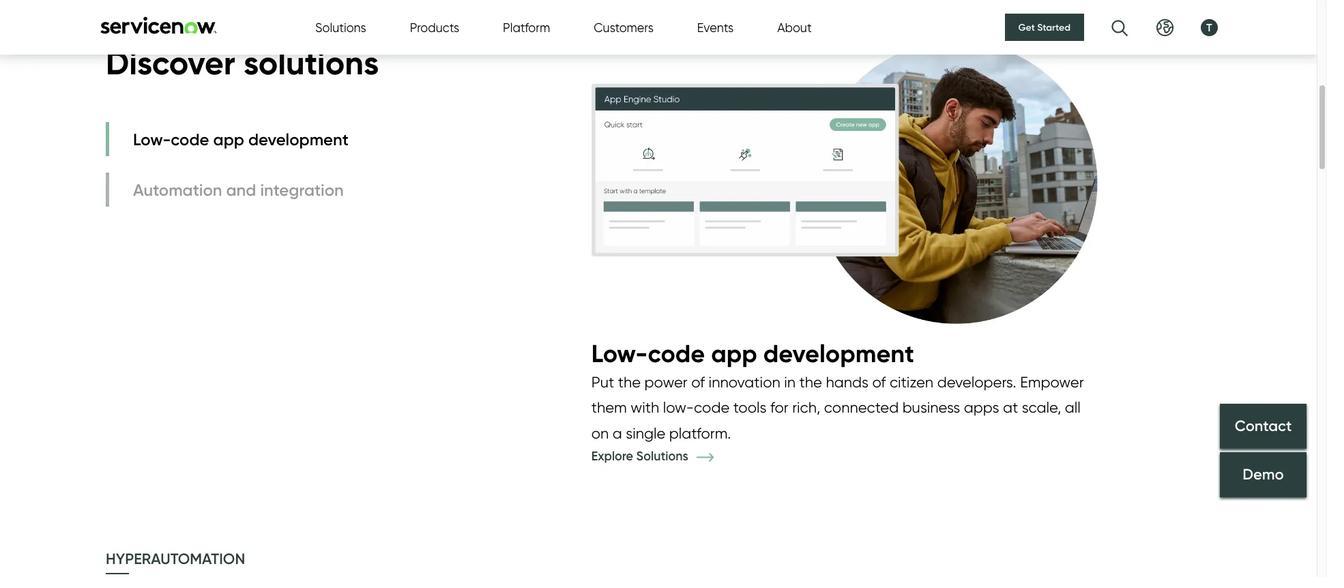 Task type: locate. For each thing, give the bounding box(es) containing it.
1 vertical spatial code
[[648, 339, 705, 369]]

solutions
[[244, 42, 379, 83]]

development
[[248, 130, 349, 149], [764, 339, 915, 369]]

1 horizontal spatial low-
[[592, 339, 648, 369]]

get started link
[[1005, 14, 1085, 41]]

them
[[592, 399, 627, 417]]

1 horizontal spatial development
[[764, 339, 915, 369]]

1 horizontal spatial the
[[800, 374, 823, 391]]

0 horizontal spatial of
[[692, 374, 705, 391]]

explore
[[592, 449, 634, 464]]

0 horizontal spatial development
[[248, 130, 349, 149]]

development inside low-code app development put the power of innovation in the hands of citizen developers. empower them with low-code tools for rich, connected business apps at scale, all on a single platform.
[[764, 339, 915, 369]]

at
[[1004, 399, 1019, 417]]

app up innovation
[[712, 339, 758, 369]]

code inside low-code app development link
[[171, 130, 209, 149]]

low-
[[133, 130, 171, 149], [592, 339, 648, 369]]

of up connected
[[873, 374, 886, 391]]

automation and integration
[[133, 180, 344, 200]]

customers
[[594, 20, 654, 34]]

the
[[618, 374, 641, 391], [800, 374, 823, 391]]

0 vertical spatial app
[[213, 130, 244, 149]]

the right in
[[800, 374, 823, 391]]

code
[[171, 130, 209, 149], [648, 339, 705, 369], [694, 399, 730, 417]]

1 vertical spatial low-
[[592, 339, 648, 369]]

demo link
[[1221, 453, 1307, 498]]

put
[[592, 374, 615, 391]]

code up platform.
[[694, 399, 730, 417]]

get started
[[1019, 21, 1071, 33]]

development for low-code app development put the power of innovation in the hands of citizen developers. empower them with low-code tools for rich, connected business apps at scale, all on a single platform.
[[764, 339, 915, 369]]

contact
[[1235, 417, 1293, 436]]

low- for low-code app development
[[133, 130, 171, 149]]

1 vertical spatial app
[[712, 339, 758, 369]]

with
[[631, 399, 660, 417]]

discover
[[106, 42, 235, 83]]

of right power
[[692, 374, 705, 391]]

hands
[[826, 374, 869, 391]]

0 horizontal spatial app
[[213, 130, 244, 149]]

apps
[[965, 399, 1000, 417]]

1 horizontal spatial solutions
[[637, 449, 689, 464]]

power
[[645, 374, 688, 391]]

low- up put
[[592, 339, 648, 369]]

1 horizontal spatial of
[[873, 374, 886, 391]]

1 vertical spatial solutions
[[637, 449, 689, 464]]

of
[[692, 374, 705, 391], [873, 374, 886, 391]]

and
[[226, 180, 256, 200]]

low- up automation on the top of the page
[[133, 130, 171, 149]]

single
[[626, 425, 666, 442]]

code up automation on the top of the page
[[171, 130, 209, 149]]

app
[[213, 130, 244, 149], [712, 339, 758, 369]]

0 vertical spatial low-
[[133, 130, 171, 149]]

all
[[1066, 399, 1081, 417]]

development up hands
[[764, 339, 915, 369]]

platform button
[[503, 18, 550, 37]]

low- for low-code app development put the power of innovation in the hands of citizen developers. empower them with low-code tools for rich, connected business apps at scale, all on a single platform.
[[592, 339, 648, 369]]

for
[[771, 399, 789, 417]]

1 vertical spatial development
[[764, 339, 915, 369]]

app for low-code app development put the power of innovation in the hands of citizen developers. empower them with low-code tools for rich, connected business apps at scale, all on a single platform.
[[712, 339, 758, 369]]

app up automation and integration link
[[213, 130, 244, 149]]

low- inside low-code app development put the power of innovation in the hands of citizen developers. empower them with low-code tools for rich, connected business apps at scale, all on a single platform.
[[592, 339, 648, 369]]

2 the from the left
[[800, 374, 823, 391]]

0 horizontal spatial the
[[618, 374, 641, 391]]

app inside low-code app development put the power of innovation in the hands of citizen developers. empower them with low-code tools for rich, connected business apps at scale, all on a single platform.
[[712, 339, 758, 369]]

0 vertical spatial code
[[171, 130, 209, 149]]

the right put
[[618, 374, 641, 391]]

started
[[1038, 21, 1071, 33]]

0 horizontal spatial solutions
[[315, 20, 366, 34]]

0 vertical spatial development
[[248, 130, 349, 149]]

low-code app development link
[[106, 122, 352, 157]]

solutions down single
[[637, 449, 689, 464]]

1 horizontal spatial app
[[712, 339, 758, 369]]

developers.
[[938, 374, 1017, 391]]

development up integration
[[248, 130, 349, 149]]

products button
[[410, 18, 460, 37]]

automation
[[133, 180, 222, 200]]

solutions
[[315, 20, 366, 34], [637, 449, 689, 464]]

low- inside low-code app development link
[[133, 130, 171, 149]]

solutions up solutions
[[315, 20, 366, 34]]

rich,
[[793, 399, 821, 417]]

0 horizontal spatial low-
[[133, 130, 171, 149]]

code up power
[[648, 339, 705, 369]]

platform
[[503, 20, 550, 34]]



Task type: describe. For each thing, give the bounding box(es) containing it.
innovation
[[709, 374, 781, 391]]

scale,
[[1023, 399, 1062, 417]]

integration
[[260, 180, 344, 200]]

app for low-code app development
[[213, 130, 244, 149]]

0 vertical spatial solutions
[[315, 20, 366, 34]]

low-code app development put the power of innovation in the hands of citizen developers. empower them with low-code tools for rich, connected business apps at scale, all on a single platform.
[[592, 339, 1085, 442]]

tools
[[734, 399, 767, 417]]

hyperautomation
[[106, 550, 245, 569]]

low-
[[663, 399, 694, 417]]

development for low-code app development
[[248, 130, 349, 149]]

business
[[903, 399, 961, 417]]

events button
[[698, 18, 734, 37]]

low-code app development
[[133, 130, 349, 149]]

on
[[592, 425, 609, 442]]

solutions button
[[315, 18, 366, 37]]

2 vertical spatial code
[[694, 399, 730, 417]]

automation and integration link
[[106, 173, 352, 207]]

customers button
[[594, 18, 654, 37]]

code for low-code app development put the power of innovation in the hands of citizen developers. empower them with low-code tools for rich, connected business apps at scale, all on a single platform.
[[648, 339, 705, 369]]

products
[[410, 20, 460, 34]]

1 of from the left
[[692, 374, 705, 391]]

discover solutions
[[106, 42, 379, 83]]

a
[[613, 425, 622, 442]]

empower
[[1021, 374, 1085, 391]]

code for low-code app development
[[171, 130, 209, 149]]

connected
[[825, 399, 899, 417]]

about button
[[778, 18, 812, 37]]

citizen
[[890, 374, 934, 391]]

servicenow image
[[99, 16, 218, 34]]

demo
[[1243, 466, 1285, 484]]

1 the from the left
[[618, 374, 641, 391]]

2 of from the left
[[873, 374, 886, 391]]

in
[[785, 374, 796, 391]]

events
[[698, 20, 734, 34]]

explore solutions link
[[592, 449, 735, 464]]

get
[[1019, 21, 1036, 33]]

platform.
[[670, 425, 731, 442]]

explore solutions
[[592, 449, 692, 464]]

about
[[778, 20, 812, 34]]

contact link
[[1221, 404, 1307, 449]]



Task type: vqa. For each thing, say whether or not it's contained in the screenshot.
Put
yes



